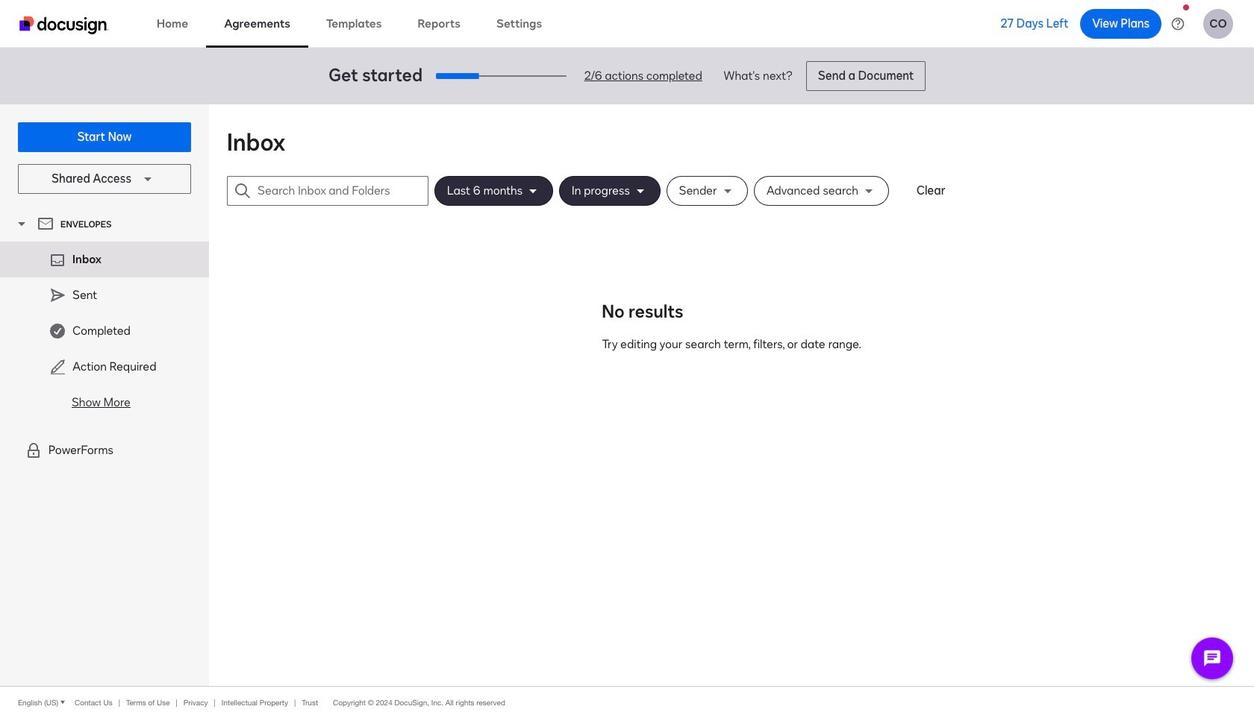 Task type: locate. For each thing, give the bounding box(es) containing it.
secondary navigation
[[0, 105, 209, 687]]

Search Inbox and Folders text field
[[258, 177, 428, 205]]



Task type: describe. For each thing, give the bounding box(es) containing it.
docusign esignature image
[[19, 16, 109, 34]]

more info region
[[0, 687, 1254, 719]]

manage filters group
[[434, 176, 895, 206]]



Task type: vqa. For each thing, say whether or not it's contained in the screenshot.
user image
no



